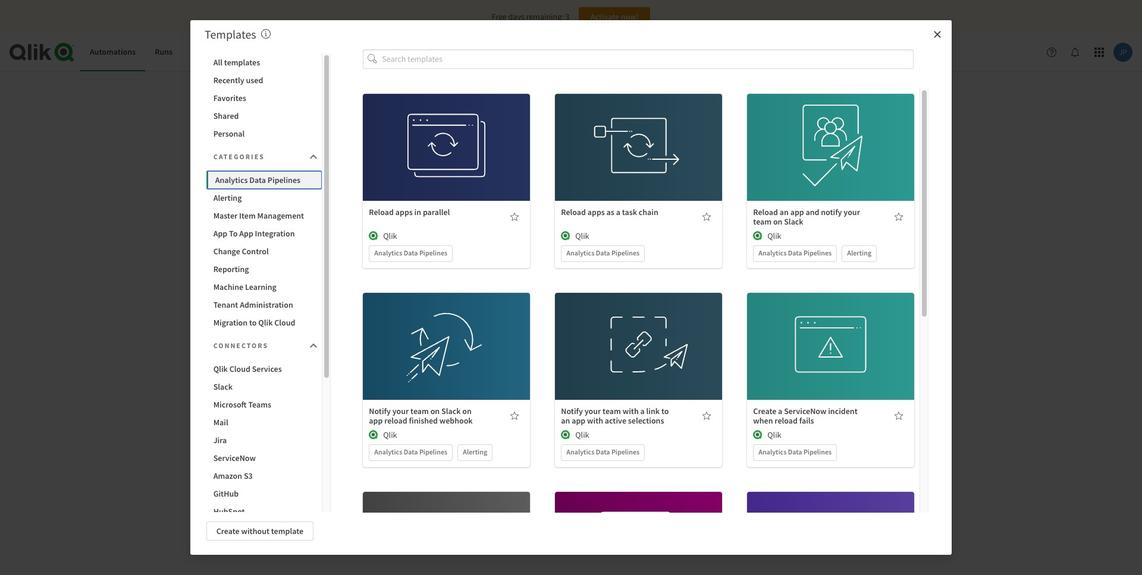 Task type: vqa. For each thing, say whether or not it's contained in the screenshot.
Sales Over Time
no



Task type: locate. For each thing, give the bounding box(es) containing it.
pipelines
[[268, 175, 300, 186], [419, 248, 447, 257], [611, 248, 640, 257], [804, 248, 832, 257], [419, 448, 447, 457], [611, 448, 640, 457], [804, 448, 832, 457]]

1 notify from the left
[[369, 406, 391, 417]]

personal button
[[206, 125, 322, 143]]

alerting button
[[206, 189, 322, 207]]

0 vertical spatial cloud
[[274, 318, 295, 328]]

2 horizontal spatial reload
[[753, 207, 778, 217]]

qlik image for reload apps in parallel
[[369, 231, 379, 241]]

reload inside reload an app and notify your team on slack
[[753, 207, 778, 217]]

teams
[[248, 400, 271, 410]]

add to favorites image
[[702, 212, 712, 222], [510, 411, 520, 421], [702, 411, 712, 421]]

slack inside notify your team on slack on app reload finished webhook
[[441, 406, 461, 417]]

connections button
[[227, 33, 291, 71]]

use template
[[423, 129, 470, 140], [615, 129, 662, 140], [807, 129, 855, 140], [423, 328, 470, 339], [615, 328, 662, 339], [807, 328, 855, 339]]

item
[[239, 211, 256, 221]]

notify inside "notify your team with a link to an app with active selections"
[[561, 406, 583, 417]]

details button
[[409, 151, 484, 170], [602, 151, 676, 170], [794, 151, 868, 170], [409, 350, 484, 369], [602, 350, 676, 369], [794, 350, 868, 369]]

Search templates text field
[[382, 49, 914, 69]]

tenant administration
[[213, 300, 293, 311]]

webhook
[[439, 416, 473, 426]]

to
[[229, 228, 238, 239]]

use template for and
[[807, 129, 855, 140]]

automations button
[[80, 33, 145, 71]]

templates
[[205, 27, 256, 42]]

0 vertical spatial to
[[249, 318, 257, 328]]

reload left fails
[[775, 416, 798, 426]]

create inside create automation button
[[544, 363, 567, 374]]

1 app from the left
[[213, 228, 227, 239]]

use for a
[[615, 129, 628, 140]]

reload
[[384, 416, 407, 426], [775, 416, 798, 426]]

slack inside 'slack' button
[[213, 382, 233, 393]]

details
[[434, 155, 459, 166], [627, 155, 651, 166], [819, 155, 843, 166], [434, 354, 459, 365], [627, 354, 651, 365], [819, 354, 843, 365]]

qlik for reload an app and notify your team on slack
[[768, 231, 781, 241]]

microsoft teams
[[213, 400, 271, 410]]

recently used button
[[206, 71, 322, 89]]

analytics data pipelines
[[215, 175, 300, 186], [374, 248, 447, 257], [567, 248, 640, 257], [759, 248, 832, 257], [374, 448, 447, 457], [567, 448, 640, 457], [759, 448, 832, 457]]

your for notify your team with a link to an app with active selections
[[585, 406, 601, 417]]

qlik down administration
[[258, 318, 273, 328]]

recently used
[[213, 75, 263, 86]]

use template button for on
[[409, 324, 484, 343]]

add to favorites image for reload apps as a task chain
[[702, 212, 712, 222]]

notify inside notify your team on slack on app reload finished webhook
[[369, 406, 391, 417]]

1 horizontal spatial notify
[[561, 406, 583, 417]]

templates are pre-built automations that help you automate common business workflows. get started by selecting one of the pre-built templates or choose the blank canvas to build an automation from scratch. image
[[261, 29, 270, 39]]

3 reload from the left
[[753, 207, 778, 217]]

github
[[213, 489, 239, 500]]

slack right finished
[[441, 406, 461, 417]]

slack left and
[[784, 216, 803, 227]]

create inside create a servicenow incident when reload fails
[[753, 406, 776, 417]]

apps left as
[[588, 207, 605, 217]]

your inside notify your team on slack on app reload finished webhook
[[392, 406, 409, 417]]

0 horizontal spatial notify
[[369, 406, 391, 417]]

notify down create automation button
[[561, 406, 583, 417]]

1 horizontal spatial cloud
[[274, 318, 295, 328]]

to down tenant administration
[[249, 318, 257, 328]]

servicenow up amazon s3
[[213, 453, 256, 464]]

add to favorites image right link
[[702, 411, 712, 421]]

1 horizontal spatial reload
[[775, 416, 798, 426]]

create down hubspot
[[216, 526, 240, 537]]

a inside create a servicenow incident when reload fails
[[778, 406, 782, 417]]

without
[[241, 526, 269, 537]]

1 horizontal spatial reload
[[561, 207, 586, 217]]

selections
[[628, 416, 664, 426]]

notify your team on slack on app reload finished webhook
[[369, 406, 473, 426]]

pipelines down reload an app and notify your team on slack
[[804, 248, 832, 257]]

0 vertical spatial slack
[[784, 216, 803, 227]]

automations
[[90, 47, 136, 57]]

2 horizontal spatial create
[[753, 406, 776, 417]]

amazon
[[213, 471, 242, 482]]

hubspot
[[213, 507, 245, 518]]

your inside "notify your team with a link to an app with active selections"
[[585, 406, 601, 417]]

qlik inside button
[[258, 318, 273, 328]]

qlik down when
[[768, 430, 781, 441]]

yet
[[633, 337, 646, 349]]

qlik down connectors
[[213, 364, 228, 375]]

0 horizontal spatial on
[[430, 406, 440, 417]]

app left and
[[790, 207, 804, 217]]

analytics down when
[[759, 448, 787, 457]]

use template button
[[409, 125, 484, 144], [602, 125, 676, 144], [794, 125, 868, 144], [409, 324, 484, 343], [602, 324, 676, 343], [794, 324, 868, 343]]

analytics down notify your team on slack on app reload finished webhook
[[374, 448, 402, 457]]

0 horizontal spatial create
[[216, 526, 240, 537]]

analytics data pipelines down reload an app and notify your team on slack
[[759, 248, 832, 257]]

team inside notify your team on slack on app reload finished webhook
[[411, 406, 429, 417]]

analytics data pipelines down finished
[[374, 448, 447, 457]]

master item management button
[[206, 207, 322, 225]]

you
[[496, 337, 511, 349]]

qlik
[[383, 231, 397, 241], [575, 231, 589, 241], [768, 231, 781, 241], [258, 318, 273, 328], [213, 364, 228, 375], [383, 430, 397, 441], [575, 430, 589, 441], [768, 430, 781, 441]]

notify for an
[[561, 406, 583, 417]]

1 horizontal spatial a
[[640, 406, 645, 417]]

reload left in
[[369, 207, 394, 217]]

create left fails
[[753, 406, 776, 417]]

0 horizontal spatial an
[[561, 416, 570, 426]]

0 horizontal spatial your
[[392, 406, 409, 417]]

pipelines down finished
[[419, 448, 447, 457]]

team left selections
[[603, 406, 621, 417]]

2 reload from the left
[[775, 416, 798, 426]]

0 horizontal spatial app
[[369, 416, 383, 426]]

use template for with
[[615, 328, 662, 339]]

on inside reload an app and notify your team on slack
[[773, 216, 783, 227]]

0 horizontal spatial slack
[[213, 382, 233, 393]]

add to favorites image
[[510, 212, 520, 222], [894, 212, 904, 222], [894, 411, 904, 421]]

a left link
[[640, 406, 645, 417]]

metrics
[[192, 47, 218, 57]]

2 reload from the left
[[561, 207, 586, 217]]

0 horizontal spatial qlik image
[[561, 430, 571, 440]]

your right notify
[[844, 207, 860, 217]]

qlik image
[[561, 430, 571, 440], [753, 430, 763, 440]]

analytics data pipelines up alerting button
[[215, 175, 300, 186]]

qlik for notify your team with a link to an app with active selections
[[575, 430, 589, 441]]

change control
[[213, 246, 269, 257]]

apps for in
[[395, 207, 413, 217]]

team inside "notify your team with a link to an app with active selections"
[[603, 406, 621, 417]]

team left webhook
[[411, 406, 429, 417]]

servicenow left incident in the right of the page
[[784, 406, 827, 417]]

create for create a servicenow incident when reload fails
[[753, 406, 776, 417]]

2 horizontal spatial slack
[[784, 216, 803, 227]]

favorites
[[213, 93, 246, 104]]

add to favorites image right chain
[[702, 212, 712, 222]]

1 horizontal spatial an
[[780, 207, 789, 217]]

app
[[213, 228, 227, 239], [239, 228, 253, 239]]

0 horizontal spatial app
[[213, 228, 227, 239]]

a right when
[[778, 406, 782, 417]]

team left and
[[753, 216, 772, 227]]

an inside "notify your team with a link to an app with active selections"
[[561, 416, 570, 426]]

connections
[[237, 47, 281, 57]]

add to favorites image for create a servicenow incident when reload fails
[[894, 411, 904, 421]]

qlik image
[[369, 231, 379, 241], [561, 231, 571, 241], [753, 231, 763, 241], [369, 430, 379, 440]]

2 qlik image from the left
[[753, 430, 763, 440]]

an left and
[[780, 207, 789, 217]]

app right to
[[239, 228, 253, 239]]

2 horizontal spatial team
[[753, 216, 772, 227]]

reload left as
[[561, 207, 586, 217]]

microsoft
[[213, 400, 247, 410]]

reload left and
[[753, 207, 778, 217]]

qlik down reload apps in parallel
[[383, 231, 397, 241]]

as
[[607, 207, 614, 217]]

details button for and
[[794, 151, 868, 170]]

add to favorites image for reload an app and notify your team on slack
[[894, 212, 904, 222]]

0 horizontal spatial a
[[616, 207, 620, 217]]

0 horizontal spatial cloud
[[229, 364, 250, 375]]

an
[[780, 207, 789, 217], [561, 416, 570, 426]]

qlik image for reload an app and notify your team on slack
[[753, 231, 763, 241]]

template inside create without template button
[[271, 526, 303, 537]]

1 horizontal spatial app
[[239, 228, 253, 239]]

notify left finished
[[369, 406, 391, 417]]

1 reload from the left
[[384, 416, 407, 426]]

your left finished
[[392, 406, 409, 417]]

use template for parallel
[[423, 129, 470, 140]]

2 vertical spatial slack
[[441, 406, 461, 417]]

on
[[773, 216, 783, 227], [430, 406, 440, 417], [462, 406, 472, 417]]

slack up microsoft on the left bottom of page
[[213, 382, 233, 393]]

analytics data pipelines down fails
[[759, 448, 832, 457]]

0 horizontal spatial reload
[[369, 207, 394, 217]]

reload left finished
[[384, 416, 407, 426]]

1 vertical spatial alerting
[[847, 248, 872, 257]]

cloud down administration
[[274, 318, 295, 328]]

with left link
[[623, 406, 639, 417]]

2 apps from the left
[[588, 207, 605, 217]]

2 horizontal spatial app
[[790, 207, 804, 217]]

github button
[[206, 485, 322, 503]]

data down reload an app and notify your team on slack
[[788, 248, 802, 257]]

qlik down reload an app and notify your team on slack
[[768, 231, 781, 241]]

qlik image down when
[[753, 430, 763, 440]]

1 vertical spatial to
[[661, 406, 669, 417]]

0 horizontal spatial servicenow
[[213, 453, 256, 464]]

1 horizontal spatial create
[[544, 363, 567, 374]]

jira
[[213, 435, 227, 446]]

a right as
[[616, 207, 620, 217]]

details for incident
[[819, 354, 843, 365]]

analytics down reload apps as a task chain
[[567, 248, 594, 257]]

analytics
[[215, 175, 248, 186], [374, 248, 402, 257], [567, 248, 594, 257], [759, 248, 787, 257], [374, 448, 402, 457], [567, 448, 594, 457], [759, 448, 787, 457]]

1 qlik image from the left
[[561, 430, 571, 440]]

tab list containing automations
[[80, 33, 291, 71]]

2 horizontal spatial a
[[778, 406, 782, 417]]

use for with
[[615, 328, 628, 339]]

team for notify your team with a link to an app with active selections
[[603, 406, 621, 417]]

cloud down connectors
[[229, 364, 250, 375]]

analytics down categories
[[215, 175, 248, 186]]

to right link
[[661, 406, 669, 417]]

details for parallel
[[434, 155, 459, 166]]

analytics data pipelines inside button
[[215, 175, 300, 186]]

1 vertical spatial slack
[[213, 382, 233, 393]]

template for and
[[822, 129, 855, 140]]

qlik down reload apps as a task chain
[[575, 231, 589, 241]]

0 vertical spatial create
[[544, 363, 567, 374]]

create for create automation
[[544, 363, 567, 374]]

and
[[806, 207, 819, 217]]

tab list
[[80, 33, 291, 71]]

parallel
[[423, 207, 450, 217]]

0 horizontal spatial apps
[[395, 207, 413, 217]]

microsoft teams button
[[206, 396, 322, 414]]

app left active
[[572, 416, 585, 426]]

alerting for reload an app and notify your team on slack
[[847, 248, 872, 257]]

0 vertical spatial an
[[780, 207, 789, 217]]

details button for a
[[602, 151, 676, 170]]

qlik image down notify your team on slack on app reload finished webhook
[[369, 430, 379, 440]]

qlik down notify your team on slack on app reload finished webhook
[[383, 430, 397, 441]]

2 horizontal spatial alerting
[[847, 248, 872, 257]]

automation
[[568, 363, 610, 374]]

add to favorites image right webhook
[[510, 411, 520, 421]]

servicenow
[[784, 406, 827, 417], [213, 453, 256, 464]]

create inside create without template button
[[216, 526, 240, 537]]

2 notify from the left
[[561, 406, 583, 417]]

servicenow button
[[206, 450, 322, 468]]

use for incident
[[807, 328, 821, 339]]

1 horizontal spatial with
[[623, 406, 639, 417]]

your inside reload an app and notify your team on slack
[[844, 207, 860, 217]]

servicenow inside create a servicenow incident when reload fails
[[784, 406, 827, 417]]

app inside reload an app and notify your team on slack
[[790, 207, 804, 217]]

reload apps in parallel
[[369, 207, 450, 217]]

template for with
[[630, 328, 662, 339]]

to
[[249, 318, 257, 328], [661, 406, 669, 417]]

1 horizontal spatial your
[[585, 406, 601, 417]]

apps
[[395, 207, 413, 217], [588, 207, 605, 217]]

0 horizontal spatial team
[[411, 406, 429, 417]]

with left active
[[587, 416, 603, 426]]

0 vertical spatial servicenow
[[784, 406, 827, 417]]

0 horizontal spatial reload
[[384, 416, 407, 426]]

2 horizontal spatial on
[[773, 216, 783, 227]]

with
[[623, 406, 639, 417], [587, 416, 603, 426]]

reload
[[369, 207, 394, 217], [561, 207, 586, 217], [753, 207, 778, 217]]

templates are pre-built automations that help you automate common business workflows. get started by selecting one of the pre-built templates or choose the blank canvas to build an automation from scratch. tooltip
[[261, 27, 270, 42]]

1 vertical spatial an
[[561, 416, 570, 426]]

2 horizontal spatial your
[[844, 207, 860, 217]]

an left active
[[561, 416, 570, 426]]

data up alerting button
[[249, 175, 266, 186]]

create without template button
[[206, 522, 314, 541]]

2 vertical spatial create
[[216, 526, 240, 537]]

analytics down "notify your team with a link to an app with active selections"
[[567, 448, 594, 457]]

template for incident
[[822, 328, 855, 339]]

1 horizontal spatial app
[[572, 416, 585, 426]]

hubspot button
[[206, 503, 322, 521]]

your left active
[[585, 406, 601, 417]]

1 reload from the left
[[369, 207, 394, 217]]

0 horizontal spatial to
[[249, 318, 257, 328]]

1 horizontal spatial qlik image
[[753, 430, 763, 440]]

1 horizontal spatial servicenow
[[784, 406, 827, 417]]

qlik image down "notify your team with a link to an app with active selections"
[[561, 430, 571, 440]]

use
[[423, 129, 436, 140], [615, 129, 628, 140], [807, 129, 821, 140], [423, 328, 436, 339], [615, 328, 628, 339], [807, 328, 821, 339]]

migration
[[213, 318, 248, 328]]

1 vertical spatial cloud
[[229, 364, 250, 375]]

data down reload apps as a task chain
[[596, 248, 610, 257]]

1 horizontal spatial team
[[603, 406, 621, 417]]

qlik image down reload apps in parallel
[[369, 231, 379, 241]]

details for and
[[819, 155, 843, 166]]

use template for on
[[423, 328, 470, 339]]

pipelines down fails
[[804, 448, 832, 457]]

your for notify your team on slack on app reload finished webhook
[[392, 406, 409, 417]]

data down active
[[596, 448, 610, 457]]

use for and
[[807, 129, 821, 140]]

0 vertical spatial alerting
[[213, 193, 242, 203]]

1 horizontal spatial slack
[[441, 406, 461, 417]]

to inside 'migration to qlik cloud' button
[[249, 318, 257, 328]]

1 horizontal spatial apps
[[588, 207, 605, 217]]

pipelines up alerting button
[[268, 175, 300, 186]]

team
[[753, 216, 772, 227], [411, 406, 429, 417], [603, 406, 621, 417]]

qlik image down reload an app and notify your team on slack
[[753, 231, 763, 241]]

amazon s3 button
[[206, 468, 322, 485]]

notify
[[821, 207, 842, 217]]

reload apps as a task chain
[[561, 207, 658, 217]]

qlik down "notify your team with a link to an app with active selections"
[[575, 430, 589, 441]]

app left finished
[[369, 416, 383, 426]]

1 horizontal spatial to
[[661, 406, 669, 417]]

use for on
[[423, 328, 436, 339]]

pipelines inside button
[[268, 175, 300, 186]]

create automation button
[[522, 359, 620, 378]]

use template button for a
[[602, 125, 676, 144]]

analytics data pipelines down reload apps as a task chain
[[567, 248, 640, 257]]

activate now!
[[590, 11, 639, 22]]

details for with
[[627, 354, 651, 365]]

data inside button
[[249, 175, 266, 186]]

learning
[[245, 282, 277, 293]]

2 vertical spatial alerting
[[463, 448, 487, 457]]

metrics button
[[182, 33, 227, 71]]

details button for on
[[409, 350, 484, 369]]

a inside "notify your team with a link to an app with active selections"
[[640, 406, 645, 417]]

apps left in
[[395, 207, 413, 217]]

0 horizontal spatial with
[[587, 416, 603, 426]]

1 vertical spatial create
[[753, 406, 776, 417]]

1 horizontal spatial alerting
[[463, 448, 487, 457]]

details button for parallel
[[409, 151, 484, 170]]

0 horizontal spatial alerting
[[213, 193, 242, 203]]

to inside "notify your team with a link to an app with active selections"
[[661, 406, 669, 417]]

create down have
[[544, 363, 567, 374]]

app left to
[[213, 228, 227, 239]]

qlik image down reload apps as a task chain
[[561, 231, 571, 241]]

1 vertical spatial servicenow
[[213, 453, 256, 464]]

connectors button
[[206, 334, 322, 358]]

1 apps from the left
[[395, 207, 413, 217]]

cloud inside button
[[274, 318, 295, 328]]



Task type: describe. For each thing, give the bounding box(es) containing it.
control
[[242, 246, 269, 257]]

details button for incident
[[794, 350, 868, 369]]

app inside notify your team on slack on app reload finished webhook
[[369, 416, 383, 426]]

reload inside create a servicenow incident when reload fails
[[775, 416, 798, 426]]

qlik cloud services
[[213, 364, 282, 375]]

master
[[213, 211, 237, 221]]

team inside reload an app and notify your team on slack
[[753, 216, 772, 227]]

you do not have any automations yet
[[496, 337, 646, 349]]

analytics down reload an app and notify your team on slack
[[759, 248, 787, 257]]

reload for reload an app and notify your team on slack
[[753, 207, 778, 217]]

pipelines down parallel
[[419, 248, 447, 257]]

jira button
[[206, 432, 322, 450]]

management
[[257, 211, 304, 221]]

use template for a
[[615, 129, 662, 140]]

machine learning
[[213, 282, 277, 293]]

activate now! link
[[579, 7, 650, 26]]

qlik inside button
[[213, 364, 228, 375]]

slack button
[[206, 378, 322, 396]]

details for a
[[627, 155, 651, 166]]

mail
[[213, 418, 228, 428]]

slack inside reload an app and notify your team on slack
[[784, 216, 803, 227]]

reload for reload apps as a task chain
[[561, 207, 586, 217]]

qlik cloud services button
[[206, 360, 322, 378]]

shared
[[213, 111, 239, 121]]

3
[[565, 11, 570, 22]]

mail button
[[206, 414, 322, 432]]

create without template
[[216, 526, 303, 537]]

template for parallel
[[438, 129, 470, 140]]

reporting
[[213, 264, 249, 275]]

create a servicenow incident when reload fails
[[753, 406, 858, 426]]

reload for reload apps in parallel
[[369, 207, 394, 217]]

administration
[[240, 300, 293, 311]]

pipelines down "task"
[[611, 248, 640, 257]]

fails
[[799, 416, 814, 426]]

template for on
[[438, 328, 470, 339]]

qlik for reload apps as a task chain
[[575, 231, 589, 241]]

add to favorites image for notify your team with a link to an app with active selections
[[702, 411, 712, 421]]

data down reload apps in parallel
[[404, 248, 418, 257]]

templates
[[224, 57, 260, 68]]

categories
[[213, 152, 265, 161]]

analytics inside button
[[215, 175, 248, 186]]

app inside "notify your team with a link to an app with active selections"
[[572, 416, 585, 426]]

migration to qlik cloud button
[[206, 314, 322, 332]]

all templates
[[213, 57, 260, 68]]

link
[[646, 406, 660, 417]]

days
[[508, 11, 525, 22]]

qlik for reload apps in parallel
[[383, 231, 397, 241]]

alerting for notify your team on slack on app reload finished webhook
[[463, 448, 487, 457]]

favorites button
[[206, 89, 322, 107]]

finished
[[409, 416, 438, 426]]

all
[[213, 57, 223, 68]]

analytics data pipelines down reload apps in parallel
[[374, 248, 447, 257]]

machine learning button
[[206, 278, 322, 296]]

incident
[[828, 406, 858, 417]]

use for parallel
[[423, 129, 436, 140]]

add to favorites image for notify your team on slack on app reload finished webhook
[[510, 411, 520, 421]]

use template button for with
[[602, 324, 676, 343]]

1 horizontal spatial on
[[462, 406, 472, 417]]

alerting inside button
[[213, 193, 242, 203]]

create for create without template
[[216, 526, 240, 537]]

data down fails
[[788, 448, 802, 457]]

notify for reload
[[369, 406, 391, 417]]

analytics data pipelines down active
[[567, 448, 640, 457]]

pipelines down active
[[611, 448, 640, 457]]

change control button
[[206, 243, 322, 261]]

used
[[246, 75, 263, 86]]

connectors
[[213, 341, 268, 350]]

qlik image for notify your team with a link to an app with active selections
[[561, 430, 571, 440]]

close image
[[933, 30, 942, 39]]

details for on
[[434, 354, 459, 365]]

s3
[[244, 471, 253, 482]]

active
[[605, 416, 626, 426]]

recently
[[213, 75, 244, 86]]

free
[[492, 11, 507, 22]]

qlik image for create a servicenow incident when reload fails
[[753, 430, 763, 440]]

an inside reload an app and notify your team on slack
[[780, 207, 789, 217]]

notify your team with a link to an app with active selections
[[561, 406, 669, 426]]

qlik image for notify your team on slack on app reload finished webhook
[[369, 430, 379, 440]]

qlik for create a servicenow incident when reload fails
[[768, 430, 781, 441]]

master item management
[[213, 211, 304, 221]]

remaining:
[[526, 11, 564, 22]]

create automation
[[544, 363, 610, 374]]

use template button for parallel
[[409, 125, 484, 144]]

use template button for and
[[794, 125, 868, 144]]

when
[[753, 416, 773, 426]]

app to app integration
[[213, 228, 295, 239]]

use template for incident
[[807, 328, 855, 339]]

runs button
[[145, 33, 182, 71]]

app to app integration button
[[206, 225, 322, 243]]

now!
[[621, 11, 639, 22]]

do
[[513, 337, 523, 349]]

automations
[[579, 337, 631, 349]]

qlik image for reload apps as a task chain
[[561, 231, 571, 241]]

cloud inside button
[[229, 364, 250, 375]]

qlik for notify your team on slack on app reload finished webhook
[[383, 430, 397, 441]]

analytics data pipelines button
[[206, 171, 322, 189]]

add to favorites image for reload apps in parallel
[[510, 212, 520, 222]]

change
[[213, 246, 240, 257]]

chain
[[639, 207, 658, 217]]

reload inside notify your team on slack on app reload finished webhook
[[384, 416, 407, 426]]

reporting button
[[206, 261, 322, 278]]

details button for with
[[602, 350, 676, 369]]

reload an app and notify your team on slack
[[753, 207, 860, 227]]

use template button for incident
[[794, 324, 868, 343]]

shared button
[[206, 107, 322, 125]]

have
[[541, 337, 561, 349]]

services
[[252, 364, 282, 375]]

2 app from the left
[[239, 228, 253, 239]]

data down finished
[[404, 448, 418, 457]]

runs
[[155, 47, 173, 57]]

template for a
[[630, 129, 662, 140]]

categories button
[[206, 145, 322, 169]]

apps for as
[[588, 207, 605, 217]]

machine
[[213, 282, 243, 293]]

team for notify your team on slack on app reload finished webhook
[[411, 406, 429, 417]]

any
[[562, 337, 577, 349]]

in
[[414, 207, 421, 217]]

servicenow inside button
[[213, 453, 256, 464]]

analytics down reload apps in parallel
[[374, 248, 402, 257]]

not
[[525, 337, 539, 349]]

migration to qlik cloud
[[213, 318, 295, 328]]

integration
[[255, 228, 295, 239]]

tenant administration button
[[206, 296, 322, 314]]



